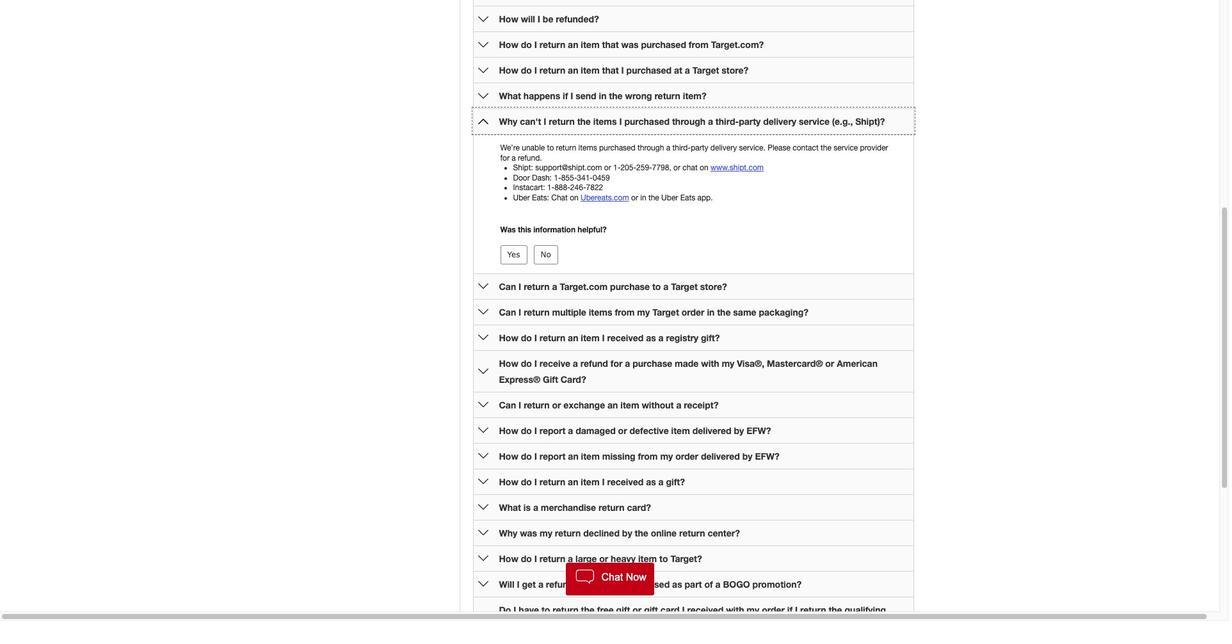 Task type: vqa. For each thing, say whether or not it's contained in the screenshot.
top through
yes



Task type: locate. For each thing, give the bounding box(es) containing it.
2 that from the top
[[602, 65, 619, 76]]

0 vertical spatial chat
[[552, 193, 568, 202]]

delivery up please
[[764, 116, 797, 127]]

1 vertical spatial can
[[499, 307, 516, 318]]

1 vertical spatial if
[[788, 605, 793, 616]]

can for can i return a target.com purchase to a target store?
[[499, 281, 516, 292]]

refund up card?
[[581, 358, 608, 369]]

bogo
[[723, 579, 751, 590]]

will
[[499, 579, 515, 590]]

item right defective on the bottom right of page
[[672, 425, 690, 436]]

an up what is a merchandise return card?
[[568, 477, 579, 487]]

for down how do i return an item i received as a registry gift? link
[[611, 358, 623, 369]]

2 vertical spatial order
[[762, 605, 785, 616]]

as down how do i report an item missing from my order delivered by efw?
[[646, 477, 656, 487]]

on right chat
[[700, 163, 709, 172]]

gift?
[[701, 332, 720, 343], [667, 477, 685, 487]]

gift left card on the bottom right
[[645, 605, 658, 616]]

eats
[[681, 193, 696, 202]]

1 vertical spatial report
[[540, 451, 566, 462]]

be
[[543, 13, 554, 24]]

4 do from the top
[[521, 358, 532, 369]]

0 vertical spatial why
[[499, 116, 518, 127]]

do inside how do i receive a refund for a purchase made with my visa®, mastercard® or american express® gift card?
[[521, 358, 532, 369]]

i inside how do i receive a refund for a purchase made with my visa®, mastercard® or american express® gift card?
[[535, 358, 537, 369]]

4 circle arrow e image from the top
[[478, 477, 488, 487]]

purchased for i
[[627, 65, 672, 76]]

how will i be refunded?
[[499, 13, 599, 24]]

from down can i return a target.com purchase to a target store? link
[[615, 307, 635, 318]]

1 why from the top
[[499, 116, 518, 127]]

1 vertical spatial with
[[727, 605, 745, 616]]

order down receipt?
[[676, 451, 699, 462]]

can
[[499, 281, 516, 292], [499, 307, 516, 318], [499, 400, 516, 411]]

for
[[501, 153, 510, 162], [611, 358, 623, 369], [576, 579, 588, 590]]

report up how do i return an item i received as a gift?
[[540, 451, 566, 462]]

1 that from the top
[[602, 39, 619, 50]]

purchase inside how do i receive a refund for a purchase made with my visa®, mastercard® or american express® gift card?
[[633, 358, 673, 369]]

1 how from the top
[[499, 13, 519, 24]]

uber down instacart: on the top left of page
[[513, 193, 530, 202]]

with inside how do i receive a refund for a purchase made with my visa®, mastercard® or american express® gift card?
[[702, 358, 720, 369]]

can left multiple
[[499, 307, 516, 318]]

that up what happens if i send in the wrong return item?
[[602, 65, 619, 76]]

5 circle arrow e image from the top
[[478, 554, 488, 564]]

circle arrow e image for how will i be refunded?
[[478, 14, 488, 24]]

or down the will i get a refund for an item purchased as part of a bogo promotion?
[[633, 605, 642, 616]]

an for how do i return an item i received as a registry gift?
[[568, 332, 579, 343]]

1 vertical spatial delivery
[[711, 143, 737, 152]]

the down 7798,
[[649, 193, 660, 202]]

order inside do i have to return the free gift or gift card i received with my order if i return the qualifying purchase item?
[[762, 605, 785, 616]]

target right at
[[693, 65, 720, 76]]

circle arrow e image for how do i return an item i received as a registry gift?
[[478, 333, 488, 343]]

delivery
[[764, 116, 797, 127], [711, 143, 737, 152]]

party
[[739, 116, 761, 127], [691, 143, 709, 152]]

1 horizontal spatial service
[[834, 143, 859, 152]]

can down was at the left of the page
[[499, 281, 516, 292]]

0 vertical spatial as
[[646, 332, 656, 343]]

received down "can i return multiple items from my target order in the same packaging?" link
[[608, 332, 644, 343]]

do for how do i return an item i received as a registry gift?
[[521, 332, 532, 343]]

return up why was my return declined by the online return center? link at the bottom
[[599, 502, 625, 513]]

1 vertical spatial order
[[676, 451, 699, 462]]

if inside do i have to return the free gift or gift card i received with my order if i return the qualifying purchase item?
[[788, 605, 793, 616]]

received down of in the right bottom of the page
[[688, 605, 724, 616]]

an for how do i return an item i received as a gift?
[[568, 477, 579, 487]]

return left multiple
[[524, 307, 550, 318]]

0 vertical spatial third-
[[716, 116, 739, 127]]

an down refunded?
[[568, 39, 579, 50]]

what happens if i send in the wrong return item?
[[499, 90, 707, 101]]

how do i report a damaged or defective item delivered by efw? link
[[499, 425, 772, 436]]

third- up chat
[[673, 143, 691, 152]]

promotion?
[[753, 579, 802, 590]]

an down multiple
[[568, 332, 579, 343]]

do for how do i report an item missing from my order delivered by efw?
[[521, 451, 532, 462]]

gift? right registry on the bottom
[[701, 332, 720, 343]]

circle arrow e image
[[478, 39, 488, 50], [478, 65, 488, 75], [478, 91, 488, 101], [478, 281, 488, 292], [478, 307, 488, 317], [478, 366, 488, 377], [478, 400, 488, 410], [478, 451, 488, 461], [478, 502, 488, 513], [478, 528, 488, 538], [478, 579, 488, 590]]

in right send
[[599, 90, 607, 101]]

1 report from the top
[[540, 425, 566, 436]]

chat down heavy
[[602, 572, 623, 583]]

ubereats.com
[[581, 193, 629, 202]]

7 circle arrow e image from the top
[[478, 400, 488, 410]]

1 vertical spatial store?
[[701, 281, 728, 292]]

service.
[[740, 143, 766, 152]]

for down we're
[[501, 153, 510, 162]]

2 how from the top
[[499, 39, 519, 50]]

4 how from the top
[[499, 332, 519, 343]]

can i return multiple items from my target order in the same packaging?
[[499, 307, 809, 318]]

third-
[[716, 116, 739, 127], [673, 143, 691, 152]]

341-
[[577, 173, 593, 182]]

purchased up at
[[641, 39, 687, 50]]

an for how do i return an item that i purchased at a target store?
[[568, 65, 579, 76]]

1 circle arrow e image from the top
[[478, 14, 488, 24]]

1 do from the top
[[521, 39, 532, 50]]

3 do from the top
[[521, 332, 532, 343]]

1 vertical spatial through
[[638, 143, 665, 152]]

i
[[538, 13, 541, 24], [535, 39, 537, 50], [535, 65, 537, 76], [622, 65, 624, 76], [571, 90, 574, 101], [544, 116, 547, 127], [620, 116, 622, 127], [519, 281, 522, 292], [519, 307, 522, 318], [535, 332, 537, 343], [602, 332, 605, 343], [535, 358, 537, 369], [519, 400, 522, 411], [535, 425, 537, 436], [535, 451, 537, 462], [535, 477, 537, 487], [602, 477, 605, 487], [535, 553, 537, 564], [517, 579, 520, 590], [514, 605, 517, 616], [683, 605, 685, 616], [796, 605, 798, 616]]

2 vertical spatial can
[[499, 400, 516, 411]]

a right the get
[[539, 579, 544, 590]]

visa®,
[[737, 358, 765, 369]]

free
[[598, 605, 614, 616]]

purchase down have
[[499, 621, 539, 621]]

through
[[673, 116, 706, 127], [638, 143, 665, 152]]

0 horizontal spatial item?
[[542, 621, 565, 621]]

send
[[576, 90, 597, 101]]

0 vertical spatial refund
[[581, 358, 608, 369]]

0 vertical spatial received
[[608, 332, 644, 343]]

order
[[682, 307, 705, 318], [676, 451, 699, 462], [762, 605, 785, 616]]

target up registry on the bottom
[[653, 307, 680, 318]]

return down promotion?
[[801, 605, 827, 616]]

2 vertical spatial as
[[673, 579, 683, 590]]

delivery up 'www.shipt.com' at the right of page
[[711, 143, 737, 152]]

party inside we're unable to return items purchased through a third-party delivery service. please contact the service provider for a refund. shipt: support@shipt.com or 1-205-259-7798, or chat on www.shipt.com door dash: 1-855-341-0459 instacart: 1-888-246-7822 uber eats: chat on ubereats.com or in the uber eats app.
[[691, 143, 709, 152]]

was down is
[[520, 528, 538, 539]]

purchased up card on the bottom right
[[625, 579, 670, 590]]

how do i return an item that i purchased at a target store?
[[499, 65, 749, 76]]

1 vertical spatial what
[[499, 502, 521, 513]]

1 horizontal spatial with
[[727, 605, 745, 616]]

item up now
[[639, 553, 657, 564]]

0 horizontal spatial service
[[799, 116, 830, 127]]

items inside we're unable to return items purchased through a third-party delivery service. please contact the service provider for a refund. shipt: support@shipt.com or 1-205-259-7798, or chat on www.shipt.com door dash: 1-855-341-0459 instacart: 1-888-246-7822 uber eats: chat on ubereats.com or in the uber eats app.
[[579, 143, 597, 152]]

2 why from the top
[[499, 528, 518, 539]]

2 can from the top
[[499, 307, 516, 318]]

how for how do i return a large or heavy item to target?
[[499, 553, 519, 564]]

0 vertical spatial for
[[501, 153, 510, 162]]

1 vertical spatial target
[[671, 281, 698, 292]]

1 vertical spatial efw?
[[756, 451, 780, 462]]

1 vertical spatial third-
[[673, 143, 691, 152]]

1 horizontal spatial party
[[739, 116, 761, 127]]

1 vertical spatial on
[[570, 193, 579, 202]]

1 vertical spatial service
[[834, 143, 859, 152]]

10 circle arrow e image from the top
[[478, 528, 488, 538]]

an up how do i return an item i received as a gift? link
[[568, 451, 579, 462]]

with right made
[[702, 358, 720, 369]]

0 vertical spatial through
[[673, 116, 706, 127]]

store?
[[722, 65, 749, 76], [701, 281, 728, 292]]

to
[[547, 143, 554, 152], [653, 281, 661, 292], [660, 553, 668, 564], [542, 605, 550, 616]]

4 circle arrow e image from the top
[[478, 281, 488, 292]]

how do i report an item missing from my order delivered by efw? link
[[499, 451, 780, 462]]

happens
[[524, 90, 561, 101]]

1 horizontal spatial was
[[622, 39, 639, 50]]

6 how from the top
[[499, 425, 519, 436]]

0 horizontal spatial through
[[638, 143, 665, 152]]

party up chat
[[691, 143, 709, 152]]

return
[[540, 39, 566, 50], [540, 65, 566, 76], [655, 90, 681, 101], [549, 116, 575, 127], [556, 143, 577, 152], [524, 281, 550, 292], [524, 307, 550, 318], [540, 332, 566, 343], [524, 400, 550, 411], [540, 477, 566, 487], [599, 502, 625, 513], [555, 528, 581, 539], [680, 528, 706, 539], [540, 553, 566, 564], [553, 605, 579, 616], [801, 605, 827, 616]]

1- up 888-
[[554, 173, 562, 182]]

5 circle arrow e image from the top
[[478, 307, 488, 317]]

app.
[[698, 193, 713, 202]]

receive
[[540, 358, 571, 369]]

items up support@shipt.com
[[579, 143, 597, 152]]

that for was
[[602, 39, 619, 50]]

received
[[608, 332, 644, 343], [608, 477, 644, 487], [688, 605, 724, 616]]

1-
[[614, 163, 621, 172], [554, 173, 562, 182], [548, 183, 555, 192]]

or right ubereats.com
[[632, 193, 639, 202]]

merchandise
[[541, 502, 596, 513]]

circle arrow e image for how do i receive a refund for a purchase made with my visa®, mastercard® or american express® gift card?
[[478, 366, 488, 377]]

0 horizontal spatial chat
[[552, 193, 568, 202]]

as for gift?
[[646, 477, 656, 487]]

1 vertical spatial why
[[499, 528, 518, 539]]

a up card?
[[573, 358, 578, 369]]

0 horizontal spatial third-
[[673, 143, 691, 152]]

3 can from the top
[[499, 400, 516, 411]]

why for why was my return declined by the online return center?
[[499, 528, 518, 539]]

1 vertical spatial from
[[615, 307, 635, 318]]

my left visa®,
[[722, 358, 735, 369]]

dash:
[[532, 173, 552, 182]]

1 can from the top
[[499, 281, 516, 292]]

in
[[599, 90, 607, 101], [641, 193, 647, 202], [707, 307, 715, 318]]

7 do from the top
[[521, 477, 532, 487]]

0 vertical spatial with
[[702, 358, 720, 369]]

why up will
[[499, 528, 518, 539]]

1 what from the top
[[499, 90, 521, 101]]

8 circle arrow e image from the top
[[478, 451, 488, 461]]

from left target.com?
[[689, 39, 709, 50]]

gift? down how do i report an item missing from my order delivered by efw?
[[667, 477, 685, 487]]

order down promotion?
[[762, 605, 785, 616]]

1 vertical spatial by
[[743, 451, 753, 462]]

american
[[837, 358, 878, 369]]

or down 'gift'
[[552, 400, 561, 411]]

0 horizontal spatial was
[[520, 528, 538, 539]]

how will i be refunded? link
[[499, 13, 599, 24]]

my
[[638, 307, 650, 318], [722, 358, 735, 369], [661, 451, 673, 462], [540, 528, 553, 539], [747, 605, 760, 616]]

2 vertical spatial from
[[638, 451, 658, 462]]

refund.
[[518, 153, 542, 162]]

0 vertical spatial what
[[499, 90, 521, 101]]

1- down dash:
[[548, 183, 555, 192]]

1 vertical spatial received
[[608, 477, 644, 487]]

purchased for item
[[625, 579, 670, 590]]

in down 259-
[[641, 193, 647, 202]]

9 how from the top
[[499, 553, 519, 564]]

what left is
[[499, 502, 521, 513]]

1 vertical spatial was
[[520, 528, 538, 539]]

0 vertical spatial order
[[682, 307, 705, 318]]

1 horizontal spatial gift?
[[701, 332, 720, 343]]

0 horizontal spatial uber
[[513, 193, 530, 202]]

contact
[[793, 143, 819, 152]]

please
[[768, 143, 791, 152]]

chat inside chat now "button"
[[602, 572, 623, 583]]

items up how do i return an item i received as a registry gift? link
[[589, 307, 613, 318]]

1 vertical spatial gift?
[[667, 477, 685, 487]]

circle arrow e image for why was my return declined by the online return center?
[[478, 528, 488, 538]]

2 circle arrow e image from the top
[[478, 65, 488, 75]]

2 what from the top
[[499, 502, 521, 513]]

1 vertical spatial 1-
[[554, 173, 562, 182]]

we're unable to return items purchased through a third-party delivery service. please contact the service provider for a refund. shipt: support@shipt.com or 1-205-259-7798, or chat on www.shipt.com door dash: 1-855-341-0459 instacart: 1-888-246-7822 uber eats: chat on ubereats.com or in the uber eats app.
[[501, 143, 889, 202]]

purchase left made
[[633, 358, 673, 369]]

5 how from the top
[[499, 358, 519, 369]]

with down bogo in the right of the page
[[727, 605, 745, 616]]

0 vertical spatial delivery
[[764, 116, 797, 127]]

refund right the get
[[546, 579, 574, 590]]

2 horizontal spatial in
[[707, 307, 715, 318]]

express®
[[499, 374, 541, 385]]

delivery inside we're unable to return items purchased through a third-party delivery service. please contact the service provider for a refund. shipt: support@shipt.com or 1-205-259-7798, or chat on www.shipt.com door dash: 1-855-341-0459 instacart: 1-888-246-7822 uber eats: chat on ubereats.com or in the uber eats app.
[[711, 143, 737, 152]]

855-
[[562, 173, 577, 182]]

through inside we're unable to return items purchased through a third-party delivery service. please contact the service provider for a refund. shipt: support@shipt.com or 1-205-259-7798, or chat on www.shipt.com door dash: 1-855-341-0459 instacart: 1-888-246-7822 uber eats: chat on ubereats.com or in the uber eats app.
[[638, 143, 665, 152]]

1 circle arrow e image from the top
[[478, 39, 488, 50]]

get
[[522, 579, 536, 590]]

0 vertical spatial report
[[540, 425, 566, 436]]

third- up 'www.shipt.com' at the right of page
[[716, 116, 739, 127]]

1 gift from the left
[[617, 605, 631, 616]]

refunded?
[[556, 13, 599, 24]]

can i return a target.com purchase to a target store?
[[499, 281, 728, 292]]

return down merchandise
[[555, 528, 581, 539]]

from
[[689, 39, 709, 50], [615, 307, 635, 318], [638, 451, 658, 462]]

6 circle arrow e image from the top
[[478, 366, 488, 377]]

0 vertical spatial on
[[700, 163, 709, 172]]

None submit
[[501, 245, 528, 265], [534, 245, 558, 265], [501, 245, 528, 265], [534, 245, 558, 265]]

how do i return a large or heavy item to target? link
[[499, 553, 703, 564]]

wrong
[[626, 90, 652, 101]]

chat now link
[[566, 563, 655, 596]]

2 horizontal spatial for
[[611, 358, 623, 369]]

0 vertical spatial service
[[799, 116, 830, 127]]

1 vertical spatial purchase
[[633, 358, 673, 369]]

target up can i return multiple items from my target order in the same packaging?
[[671, 281, 698, 292]]

circle arrow e image for how do i return an item i received as a gift?
[[478, 477, 488, 487]]

3 circle arrow e image from the top
[[478, 426, 488, 436]]

a up 7798,
[[667, 143, 671, 152]]

if
[[563, 90, 568, 101], [788, 605, 793, 616]]

0 vertical spatial in
[[599, 90, 607, 101]]

in left same
[[707, 307, 715, 318]]

my inside how do i receive a refund for a purchase made with my visa®, mastercard® or american express® gift card?
[[722, 358, 735, 369]]

from down defective on the bottom right of page
[[638, 451, 658, 462]]

www.shipt.com
[[711, 163, 764, 172]]

1 vertical spatial that
[[602, 65, 619, 76]]

gift right free
[[617, 605, 631, 616]]

1 horizontal spatial refund
[[581, 358, 608, 369]]

8 do from the top
[[521, 553, 532, 564]]

can't
[[520, 116, 542, 127]]

what left happens
[[499, 90, 521, 101]]

888-
[[555, 183, 571, 192]]

how do i report a damaged or defective item delivered by efw?
[[499, 425, 772, 436]]

purchased
[[641, 39, 687, 50], [627, 65, 672, 76], [625, 116, 670, 127], [600, 143, 636, 152], [625, 579, 670, 590]]

7 how from the top
[[499, 451, 519, 462]]

how do i return an item i received as a registry gift?
[[499, 332, 720, 343]]

return up merchandise
[[540, 477, 566, 487]]

1 vertical spatial item?
[[542, 621, 565, 621]]

1 horizontal spatial chat
[[602, 572, 623, 583]]

0 vertical spatial from
[[689, 39, 709, 50]]

was
[[622, 39, 639, 50], [520, 528, 538, 539]]

return up happens
[[540, 65, 566, 76]]

how for how do i return an item i received as a registry gift?
[[499, 332, 519, 343]]

0 vertical spatial gift?
[[701, 332, 720, 343]]

purchase inside do i have to return the free gift or gift card i received with my order if i return the qualifying purchase item?
[[499, 621, 539, 621]]

service down (e.g.,
[[834, 143, 859, 152]]

item up how do i report a damaged or defective item delivered by efw? link
[[621, 400, 640, 411]]

now
[[626, 572, 647, 583]]

chat
[[552, 193, 568, 202], [602, 572, 623, 583]]

3 how from the top
[[499, 65, 519, 76]]

0 horizontal spatial with
[[702, 358, 720, 369]]

registry
[[667, 332, 699, 343]]

circle arrow e image
[[478, 14, 488, 24], [478, 333, 488, 343], [478, 426, 488, 436], [478, 477, 488, 487], [478, 554, 488, 564]]

report for a
[[540, 425, 566, 436]]

how do i receive a refund for a purchase made with my visa®, mastercard® or american express® gift card? link
[[499, 358, 878, 385]]

provider
[[861, 143, 889, 152]]

a right is
[[534, 502, 539, 513]]

can for can i return or exchange an item without a receipt?
[[499, 400, 516, 411]]

2 report from the top
[[540, 451, 566, 462]]

item? inside do i have to return the free gift or gift card i received with my order if i return the qualifying purchase item?
[[542, 621, 565, 621]]

2 circle arrow e image from the top
[[478, 333, 488, 343]]

return up target?
[[680, 528, 706, 539]]

efw?
[[747, 425, 772, 436], [756, 451, 780, 462]]

9 circle arrow e image from the top
[[478, 502, 488, 513]]

chat down 888-
[[552, 193, 568, 202]]

the left qualifying
[[829, 605, 843, 616]]

0 vertical spatial can
[[499, 281, 516, 292]]

was
[[501, 225, 516, 234]]

received for registry
[[608, 332, 644, 343]]

2 vertical spatial received
[[688, 605, 724, 616]]

3 circle arrow e image from the top
[[478, 91, 488, 101]]

0 horizontal spatial gift
[[617, 605, 631, 616]]

0 vertical spatial that
[[602, 39, 619, 50]]

0 horizontal spatial for
[[501, 153, 510, 162]]

circle arrow e image for how do i report a damaged or defective item delivered by efw?
[[478, 426, 488, 436]]

do for how do i return an item that i purchased at a target store?
[[521, 65, 532, 76]]

1 vertical spatial for
[[611, 358, 623, 369]]

0 horizontal spatial in
[[599, 90, 607, 101]]

2 do from the top
[[521, 65, 532, 76]]

6 do from the top
[[521, 451, 532, 462]]

0 horizontal spatial party
[[691, 143, 709, 152]]

my down bogo in the right of the page
[[747, 605, 760, 616]]

how for how do i return an item that was purchased from target.com?
[[499, 39, 519, 50]]

how inside how do i receive a refund for a purchase made with my visa®, mastercard® or american express® gift card?
[[499, 358, 519, 369]]

return up support@shipt.com
[[556, 143, 577, 152]]

circle arrow e image for what happens if i send in the wrong return item?
[[478, 91, 488, 101]]

the
[[609, 90, 623, 101], [578, 116, 591, 127], [821, 143, 832, 152], [649, 193, 660, 202], [718, 307, 731, 318], [635, 528, 649, 539], [581, 605, 595, 616], [829, 605, 843, 616]]

8 how from the top
[[499, 477, 519, 487]]

7798,
[[653, 163, 672, 172]]

1 vertical spatial party
[[691, 143, 709, 152]]

how for how will i be refunded?
[[499, 13, 519, 24]]

2 vertical spatial purchase
[[499, 621, 539, 621]]

through up 259-
[[638, 143, 665, 152]]

declined
[[584, 528, 620, 539]]

on down 246-
[[570, 193, 579, 202]]

1 horizontal spatial gift
[[645, 605, 658, 616]]

without
[[642, 400, 674, 411]]

what is a merchandise return card?
[[499, 502, 651, 513]]

0 vertical spatial items
[[594, 116, 617, 127]]

an
[[568, 39, 579, 50], [568, 65, 579, 76], [568, 332, 579, 343], [608, 400, 618, 411], [568, 451, 579, 462], [568, 477, 579, 487], [591, 579, 601, 590]]

or inside do i have to return the free gift or gift card i received with my order if i return the qualifying purchase item?
[[633, 605, 642, 616]]

0 horizontal spatial delivery
[[711, 143, 737, 152]]

item?
[[683, 90, 707, 101], [542, 621, 565, 621]]

1 uber from the left
[[513, 193, 530, 202]]

why
[[499, 116, 518, 127], [499, 528, 518, 539]]

1 horizontal spatial delivery
[[764, 116, 797, 127]]

what for what is a merchandise return card?
[[499, 502, 521, 513]]

a up www.shipt.com link
[[708, 116, 714, 127]]

purchased inside we're unable to return items purchased through a third-party delivery service. please contact the service provider for a refund. shipt: support@shipt.com or 1-205-259-7798, or chat on www.shipt.com door dash: 1-855-341-0459 instacart: 1-888-246-7822 uber eats: chat on ubereats.com or in the uber eats app.
[[600, 143, 636, 152]]

0 horizontal spatial refund
[[546, 579, 574, 590]]

1 vertical spatial items
[[579, 143, 597, 152]]

if left send
[[563, 90, 568, 101]]

0 vertical spatial party
[[739, 116, 761, 127]]

1 vertical spatial refund
[[546, 579, 574, 590]]

0 vertical spatial item?
[[683, 90, 707, 101]]

target
[[693, 65, 720, 76], [671, 281, 698, 292], [653, 307, 680, 318]]

or
[[605, 163, 612, 172], [674, 163, 681, 172], [632, 193, 639, 202], [826, 358, 835, 369], [552, 400, 561, 411], [619, 425, 628, 436], [600, 553, 609, 564], [633, 605, 642, 616]]

can down express®
[[499, 400, 516, 411]]

5 do from the top
[[521, 425, 532, 436]]

online
[[651, 528, 677, 539]]

2 gift from the left
[[645, 605, 658, 616]]

11 circle arrow e image from the top
[[478, 579, 488, 590]]



Task type: describe. For each thing, give the bounding box(es) containing it.
how do i return an item i received as a registry gift? link
[[499, 332, 720, 343]]

how do i return an item that i purchased at a target store? link
[[499, 65, 749, 76]]

that for i
[[602, 65, 619, 76]]

a up can i return multiple items from my target order in the same packaging?
[[664, 281, 669, 292]]

with inside do i have to return the free gift or gift card i received with my order if i return the qualifying purchase item?
[[727, 605, 745, 616]]

0 vertical spatial efw?
[[747, 425, 772, 436]]

1 horizontal spatial on
[[700, 163, 709, 172]]

packaging?
[[759, 307, 809, 318]]

center?
[[708, 528, 740, 539]]

how for how do i receive a refund for a purchase made with my visa®, mastercard® or american express® gift card?
[[499, 358, 519, 369]]

do i have to return the free gift or gift card i received with my order if i return the qualifying purchase item?
[[499, 605, 887, 621]]

return down at
[[655, 90, 681, 101]]

what for what happens if i send in the wrong return item?
[[499, 90, 521, 101]]

how do i return an item i received as a gift?
[[499, 477, 685, 487]]

circle arrow e image for can i return a target.com purchase to a target store?
[[478, 281, 488, 292]]

shipt)?
[[856, 116, 886, 127]]

can i return or exchange an item without a receipt?
[[499, 400, 719, 411]]

why for why can't i return the items i purchased through a third-party delivery service (e.g., shipt)?
[[499, 116, 518, 127]]

a down we're
[[512, 153, 516, 162]]

0 vertical spatial 1-
[[614, 163, 621, 172]]

support@shipt.com
[[536, 163, 602, 172]]

1 horizontal spatial for
[[576, 579, 588, 590]]

was this information helpful?
[[501, 225, 607, 234]]

0 vertical spatial delivered
[[693, 425, 732, 436]]

can i return multiple items from my target order in the same packaging? link
[[499, 307, 809, 318]]

this
[[518, 225, 532, 234]]

0 vertical spatial purchase
[[611, 281, 650, 292]]

circle arrow e image for how do i return an item that i purchased at a target store?
[[478, 65, 488, 75]]

1 horizontal spatial item?
[[683, 90, 707, 101]]

why can't i return the items i purchased through a third-party delivery service (e.g., shipt)? link
[[499, 116, 886, 127]]

an for how do i report an item missing from my order delivered by efw?
[[568, 451, 579, 462]]

2 uber from the left
[[662, 193, 679, 202]]

2 vertical spatial 1-
[[548, 183, 555, 192]]

205-
[[621, 163, 637, 172]]

item left now
[[604, 579, 623, 590]]

259-
[[637, 163, 653, 172]]

or left chat
[[674, 163, 681, 172]]

my inside do i have to return the free gift or gift card i received with my order if i return the qualifying purchase item?
[[747, 605, 760, 616]]

items for from
[[589, 307, 613, 318]]

my down merchandise
[[540, 528, 553, 539]]

return left the target.com
[[524, 281, 550, 292]]

the left wrong
[[609, 90, 623, 101]]

can i return a target.com purchase to a target store? link
[[499, 281, 728, 292]]

why was my return declined by the online return center?
[[499, 528, 740, 539]]

(e.g.,
[[833, 116, 853, 127]]

third- inside we're unable to return items purchased through a third-party delivery service. please contact the service provider for a refund. shipt: support@shipt.com or 1-205-259-7798, or chat on www.shipt.com door dash: 1-855-341-0459 instacart: 1-888-246-7822 uber eats: chat on ubereats.com or in the uber eats app.
[[673, 143, 691, 152]]

the left free
[[581, 605, 595, 616]]

0 horizontal spatial from
[[615, 307, 635, 318]]

do i have to return the free gift or gift card i received with my order if i return the qualifying purchase item? link
[[499, 605, 887, 621]]

2 vertical spatial in
[[707, 307, 715, 318]]

1 vertical spatial delivered
[[701, 451, 740, 462]]

item up send
[[581, 65, 600, 76]]

246-
[[571, 183, 586, 192]]

information
[[534, 225, 576, 234]]

a left registry on the bottom
[[659, 332, 664, 343]]

my down defective on the bottom right of page
[[661, 451, 673, 462]]

do
[[499, 605, 511, 616]]

0 horizontal spatial on
[[570, 193, 579, 202]]

as for registry
[[646, 332, 656, 343]]

same
[[734, 307, 757, 318]]

chat now
[[602, 572, 647, 583]]

how do i return an item that was purchased from target.com? link
[[499, 39, 764, 50]]

0 vertical spatial if
[[563, 90, 568, 101]]

how do i report an item missing from my order delivered by efw?
[[499, 451, 780, 462]]

purchased for was
[[641, 39, 687, 50]]

for inside how do i receive a refund for a purchase made with my visa®, mastercard® or american express® gift card?
[[611, 358, 623, 369]]

do for how do i return a large or heavy item to target?
[[521, 553, 532, 564]]

will i get a refund for an item purchased as part of a bogo promotion?
[[499, 579, 802, 590]]

will i get a refund for an item purchased as part of a bogo promotion? link
[[499, 579, 802, 590]]

made
[[675, 358, 699, 369]]

a down how do i report an item missing from my order delivered by efw? "link"
[[659, 477, 664, 487]]

how for how do i return an item that i purchased at a target store?
[[499, 65, 519, 76]]

return down 'gift'
[[524, 400, 550, 411]]

item up how do i return an item i received as a gift?
[[581, 451, 600, 462]]

item down multiple
[[581, 332, 600, 343]]

at
[[675, 65, 683, 76]]

return right can't at the top left of the page
[[549, 116, 575, 127]]

0 horizontal spatial gift?
[[667, 477, 685, 487]]

return up "receive"
[[540, 332, 566, 343]]

why was my return declined by the online return center? link
[[499, 528, 740, 539]]

1 horizontal spatial third-
[[716, 116, 739, 127]]

or up 0459
[[605, 163, 612, 172]]

do for how do i receive a refund for a purchase made with my visa®, mastercard® or american express® gift card?
[[521, 358, 532, 369]]

is
[[524, 502, 531, 513]]

circle arrow e image for will i get a refund for an item purchased as part of a bogo promotion?
[[478, 579, 488, 590]]

how do i receive a refund for a purchase made with my visa®, mastercard® or american express® gift card?
[[499, 358, 878, 385]]

how do i return an item i received as a gift? link
[[499, 477, 685, 487]]

the down send
[[578, 116, 591, 127]]

an right exchange
[[608, 400, 618, 411]]

a left large
[[568, 553, 573, 564]]

for inside we're unable to return items purchased through a third-party delivery service. please contact the service provider for a refund. shipt: support@shipt.com or 1-205-259-7798, or chat on www.shipt.com door dash: 1-855-341-0459 instacart: 1-888-246-7822 uber eats: chat on ubereats.com or in the uber eats app.
[[501, 153, 510, 162]]

return inside we're unable to return items purchased through a third-party delivery service. please contact the service provider for a refund. shipt: support@shipt.com or 1-205-259-7798, or chat on www.shipt.com door dash: 1-855-341-0459 instacart: 1-888-246-7822 uber eats: chat on ubereats.com or in the uber eats app.
[[556, 143, 577, 152]]

1 horizontal spatial from
[[638, 451, 658, 462]]

circle arrow e image for can i return multiple items from my target order in the same packaging?
[[478, 307, 488, 317]]

how for how do i report a damaged or defective item delivered by efw?
[[499, 425, 519, 436]]

0 vertical spatial was
[[622, 39, 639, 50]]

the left online
[[635, 528, 649, 539]]

an for how do i return an item that was purchased from target.com?
[[568, 39, 579, 50]]

circle arrow e image for how do i return an item that was purchased from target.com?
[[478, 39, 488, 50]]

to up can i return multiple items from my target order in the same packaging?
[[653, 281, 661, 292]]

0459
[[593, 173, 610, 182]]

qualifying
[[845, 605, 887, 616]]

how for how do i return an item i received as a gift?
[[499, 477, 519, 487]]

circle arrow s image
[[478, 116, 488, 127]]

have
[[519, 605, 539, 616]]

report for an
[[540, 451, 566, 462]]

return down how will i be refunded?
[[540, 39, 566, 50]]

in inside we're unable to return items purchased through a third-party delivery service. please contact the service provider for a refund. shipt: support@shipt.com or 1-205-259-7798, or chat on www.shipt.com door dash: 1-855-341-0459 instacart: 1-888-246-7822 uber eats: chat on ubereats.com or in the uber eats app.
[[641, 193, 647, 202]]

a right at
[[685, 65, 690, 76]]

will
[[521, 13, 535, 24]]

items for purchased
[[579, 143, 597, 152]]

circle arrow e image for what is a merchandise return card?
[[478, 502, 488, 513]]

0 vertical spatial target
[[693, 65, 720, 76]]

gift
[[543, 374, 558, 385]]

a down how do i return an item i received as a registry gift? link
[[625, 358, 631, 369]]

circle arrow e image for how do i return a large or heavy item to target?
[[478, 554, 488, 564]]

received for gift?
[[608, 477, 644, 487]]

to inside we're unable to return items purchased through a third-party delivery service. please contact the service provider for a refund. shipt: support@shipt.com or 1-205-259-7798, or chat on www.shipt.com door dash: 1-855-341-0459 instacart: 1-888-246-7822 uber eats: chat on ubereats.com or in the uber eats app.
[[547, 143, 554, 152]]

a right of in the right bottom of the page
[[716, 579, 721, 590]]

the right 'contact'
[[821, 143, 832, 152]]

of
[[705, 579, 713, 590]]

missing
[[603, 451, 636, 462]]

target?
[[671, 553, 703, 564]]

my down can i return a target.com purchase to a target store?
[[638, 307, 650, 318]]

0 vertical spatial store?
[[722, 65, 749, 76]]

chat inside we're unable to return items purchased through a third-party delivery service. please contact the service provider for a refund. shipt: support@shipt.com or 1-205-259-7798, or chat on www.shipt.com door dash: 1-855-341-0459 instacart: 1-888-246-7822 uber eats: chat on ubereats.com or in the uber eats app.
[[552, 193, 568, 202]]

received inside do i have to return the free gift or gift card i received with my order if i return the qualifying purchase item?
[[688, 605, 724, 616]]

can i return or exchange an item without a receipt? link
[[499, 400, 719, 411]]

mastercard®
[[767, 358, 823, 369]]

2 vertical spatial by
[[623, 528, 633, 539]]

do for how do i return an item i received as a gift?
[[521, 477, 532, 487]]

do for how do i return an item that was purchased from target.com?
[[521, 39, 532, 50]]

refund inside how do i receive a refund for a purchase made with my visa®, mastercard® or american express® gift card?
[[581, 358, 608, 369]]

unable
[[522, 143, 545, 152]]

1 horizontal spatial through
[[673, 116, 706, 127]]

ubereats.com link
[[581, 193, 629, 202]]

circle arrow e image for how do i report an item missing from my order delivered by efw?
[[478, 451, 488, 461]]

shipt:
[[513, 163, 534, 172]]

card?
[[627, 502, 651, 513]]

2 horizontal spatial from
[[689, 39, 709, 50]]

chat now button
[[566, 563, 655, 596]]

helpful?
[[578, 225, 607, 234]]

card
[[661, 605, 680, 616]]

www.shipt.com link
[[711, 163, 764, 172]]

the left same
[[718, 307, 731, 318]]

return right have
[[553, 605, 579, 616]]

0 vertical spatial by
[[734, 425, 745, 436]]

target.com
[[560, 281, 608, 292]]

to inside do i have to return the free gift or gift card i received with my order if i return the qualifying purchase item?
[[542, 605, 550, 616]]

an down how do i return a large or heavy item to target?
[[591, 579, 601, 590]]

what happens if i send in the wrong return item? link
[[499, 90, 707, 101]]

or inside how do i receive a refund for a purchase made with my visa®, mastercard® or american express® gift card?
[[826, 358, 835, 369]]

do for how do i report a damaged or defective item delivered by efw?
[[521, 425, 532, 436]]

how for how do i report an item missing from my order delivered by efw?
[[499, 451, 519, 462]]

return left large
[[540, 553, 566, 564]]

instacart:
[[513, 183, 545, 192]]

item down refunded?
[[581, 39, 600, 50]]

item up what is a merchandise return card? link
[[581, 477, 600, 487]]

service inside we're unable to return items purchased through a third-party delivery service. please contact the service provider for a refund. shipt: support@shipt.com or 1-205-259-7798, or chat on www.shipt.com door dash: 1-855-341-0459 instacart: 1-888-246-7822 uber eats: chat on ubereats.com or in the uber eats app.
[[834, 143, 859, 152]]

part
[[685, 579, 702, 590]]

large
[[576, 553, 597, 564]]

or right large
[[600, 553, 609, 564]]

or up missing
[[619, 425, 628, 436]]

receipt?
[[684, 400, 719, 411]]

card?
[[561, 374, 587, 385]]

a left damaged
[[568, 425, 574, 436]]

can for can i return multiple items from my target order in the same packaging?
[[499, 307, 516, 318]]

we're
[[501, 143, 520, 152]]

door
[[513, 173, 530, 182]]

what is a merchandise return card? link
[[499, 502, 651, 513]]

chat
[[683, 163, 698, 172]]

a right without
[[677, 400, 682, 411]]

purchased down wrong
[[625, 116, 670, 127]]

eats:
[[532, 193, 550, 202]]

circle arrow e image for can i return or exchange an item without a receipt?
[[478, 400, 488, 410]]

2 vertical spatial target
[[653, 307, 680, 318]]

a left the target.com
[[552, 281, 558, 292]]

to left target?
[[660, 553, 668, 564]]

why can't i return the items i purchased through a third-party delivery service (e.g., shipt)?
[[499, 116, 886, 127]]

defective
[[630, 425, 669, 436]]



